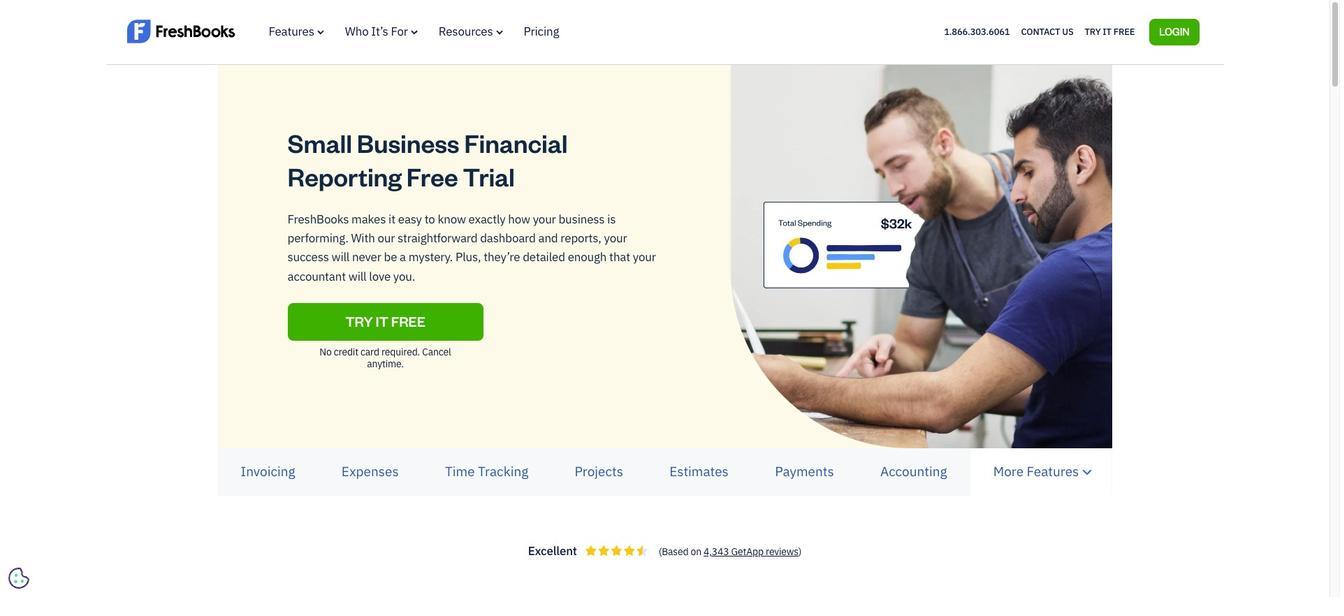 Task type: locate. For each thing, give the bounding box(es) containing it.
our
[[378, 231, 395, 246]]

pricing link
[[524, 24, 559, 39]]

to
[[425, 211, 435, 227]]

1.866.303.6061 link
[[944, 26, 1010, 38]]

freshbooks logo image
[[127, 18, 235, 45]]

resources
[[439, 24, 493, 39]]

more features
[[994, 463, 1079, 480]]

it
[[1103, 26, 1112, 38], [389, 211, 396, 227]]

contact us
[[1022, 26, 1074, 38]]

plus,
[[456, 250, 481, 265]]

small
[[288, 126, 352, 159]]

1 horizontal spatial it
[[1103, 26, 1112, 38]]

small business financial reporting free trial
[[288, 126, 568, 193]]

will left never
[[332, 250, 350, 265]]

0 horizontal spatial it
[[389, 211, 396, 227]]

your up "and"
[[533, 211, 556, 227]]

0 horizontal spatial free
[[407, 160, 458, 193]]

1 vertical spatial it
[[389, 211, 396, 227]]

it right try
[[1103, 26, 1112, 38]]

getapp
[[731, 546, 764, 559]]

straightforward
[[398, 231, 478, 246]]

projects
[[575, 463, 624, 480]]

estimates
[[670, 463, 729, 480]]

estimates link
[[647, 452, 752, 494]]

accountant
[[288, 269, 346, 284]]

will
[[332, 250, 350, 265], [349, 269, 367, 284]]

1 vertical spatial your
[[604, 231, 627, 246]]

enough
[[568, 250, 607, 265]]

will down never
[[349, 269, 367, 284]]

no
[[320, 346, 332, 359]]

try it free
[[1085, 26, 1135, 38]]

your down is
[[604, 231, 627, 246]]

invoicing
[[241, 463, 295, 480]]

2 vertical spatial your
[[633, 250, 656, 265]]

no credit card required. cancel anytime.
[[320, 346, 451, 370]]

who
[[345, 24, 369, 39]]

free
[[1114, 26, 1135, 38], [407, 160, 458, 193]]

anytime.
[[367, 358, 404, 370]]

dashboard
[[480, 231, 536, 246]]

0 vertical spatial it
[[1103, 26, 1112, 38]]

detailed
[[523, 250, 565, 265]]

business
[[559, 211, 605, 227]]

0 vertical spatial your
[[533, 211, 556, 227]]

try
[[345, 312, 373, 331]]

financial
[[464, 126, 568, 159]]

trial
[[463, 160, 515, 193]]

1 vertical spatial free
[[407, 160, 458, 193]]

for
[[391, 24, 408, 39]]

us
[[1063, 26, 1074, 38]]

it left easy
[[389, 211, 396, 227]]

features left who
[[269, 24, 314, 39]]

accounting
[[881, 463, 947, 480]]

free right try
[[1114, 26, 1135, 38]]

easy
[[398, 211, 422, 227]]

that
[[610, 250, 630, 265]]

accounting link
[[858, 452, 971, 494]]

tracking
[[478, 463, 529, 480]]

exactly
[[469, 211, 506, 227]]

login link
[[1150, 19, 1200, 45]]

know
[[438, 211, 466, 227]]

free down business
[[407, 160, 458, 193]]

credit
[[334, 346, 359, 359]]

how
[[508, 211, 530, 227]]

freshbooks
[[288, 211, 349, 227]]

excellent
[[528, 544, 577, 559]]

features
[[269, 24, 314, 39], [1027, 463, 1079, 480]]

features link
[[269, 24, 324, 39]]

expenses
[[342, 463, 399, 480]]

with
[[351, 231, 375, 246]]

1 vertical spatial features
[[1027, 463, 1079, 480]]

never
[[352, 250, 381, 265]]

0 vertical spatial features
[[269, 24, 314, 39]]

0 vertical spatial free
[[1114, 26, 1135, 38]]

and
[[539, 231, 558, 246]]

expenses link
[[319, 452, 422, 494]]

login
[[1160, 25, 1190, 38]]

it inside freshbooks makes it easy to know exactly how your business is performing. with our straightforward dashboard and reports, your success will never be a mystery. plus, they're detailed enough that your accountant will love you.
[[389, 211, 396, 227]]

your
[[533, 211, 556, 227], [604, 231, 627, 246], [633, 250, 656, 265]]

1 horizontal spatial your
[[604, 231, 627, 246]]

your right the that
[[633, 250, 656, 265]]

(based
[[659, 546, 689, 559]]

is
[[608, 211, 616, 227]]

you.
[[393, 269, 415, 284]]

who it's for
[[345, 24, 408, 39]]

1 horizontal spatial free
[[1114, 26, 1135, 38]]

card
[[361, 346, 379, 359]]

1 horizontal spatial features
[[1027, 463, 1079, 480]]

reports,
[[561, 231, 602, 246]]

features right more
[[1027, 463, 1079, 480]]



Task type: vqa. For each thing, say whether or not it's contained in the screenshot.
the topmost "team"
no



Task type: describe. For each thing, give the bounding box(es) containing it.
payments
[[775, 463, 834, 480]]

cookie consent banner dialog
[[10, 426, 220, 587]]

try it free link
[[1085, 23, 1135, 41]]

freshbooks makes it easy to know exactly how your business is performing. with our straightforward dashboard and reports, your success will never be a mystery. plus, they're detailed enough that your accountant will love you.
[[288, 211, 656, 284]]

cancel
[[422, 346, 451, 359]]

free
[[391, 312, 426, 331]]

0 horizontal spatial features
[[269, 24, 314, 39]]

2 horizontal spatial your
[[633, 250, 656, 265]]

business
[[357, 126, 460, 159]]

performing.
[[288, 231, 349, 246]]

4.5 stars image
[[586, 546, 648, 557]]

4,343
[[704, 546, 729, 559]]

required.
[[382, 346, 420, 359]]

it
[[376, 312, 389, 331]]

more features link
[[971, 452, 1112, 494]]

be
[[384, 250, 397, 265]]

more
[[994, 463, 1024, 480]]

try it free
[[345, 312, 426, 331]]

(based on 4,343 getapp reviews )
[[659, 546, 802, 559]]

makes
[[352, 211, 386, 227]]

reviews
[[766, 546, 799, 559]]

love
[[369, 269, 391, 284]]

)
[[799, 546, 802, 559]]

1.866.303.6061
[[944, 26, 1010, 38]]

pricing
[[524, 24, 559, 39]]

contact us link
[[1022, 23, 1074, 41]]

time tracking
[[445, 463, 529, 480]]

4,343 getapp reviews link
[[704, 546, 799, 559]]

try it free link
[[288, 303, 483, 341]]

a
[[400, 250, 406, 265]]

invoicing link
[[218, 452, 319, 494]]

success
[[288, 250, 329, 265]]

contact
[[1022, 26, 1061, 38]]

resources link
[[439, 24, 503, 39]]

time
[[445, 463, 475, 480]]

0 vertical spatial will
[[332, 250, 350, 265]]

reporting
[[288, 160, 402, 193]]

1 vertical spatial will
[[349, 269, 367, 284]]

free inside "small business financial reporting free trial"
[[407, 160, 458, 193]]

time tracking link
[[422, 452, 552, 494]]

they're
[[484, 250, 520, 265]]

who it's for link
[[345, 24, 418, 39]]

mystery.
[[409, 250, 453, 265]]

it's
[[371, 24, 388, 39]]

try
[[1085, 26, 1101, 38]]

0 horizontal spatial your
[[533, 211, 556, 227]]

projects link
[[552, 452, 647, 494]]

payments link
[[752, 452, 858, 494]]

cookie preferences image
[[8, 568, 29, 589]]

on
[[691, 546, 702, 559]]



